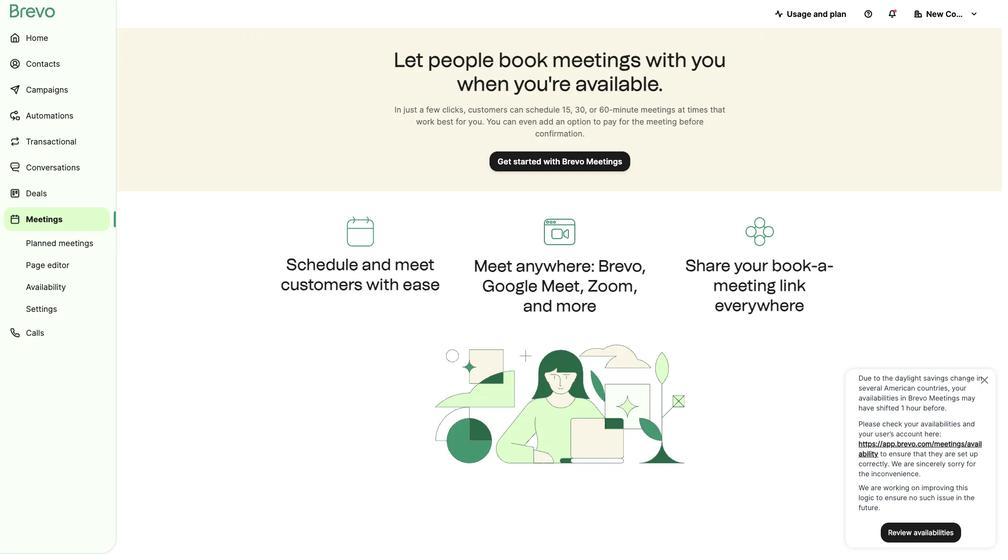 Task type: describe. For each thing, give the bounding box(es) containing it.
plan
[[830, 9, 846, 19]]

people
[[428, 48, 494, 72]]

schedule
[[526, 105, 560, 115]]

meetings inside button
[[586, 157, 622, 167]]

best
[[437, 117, 453, 127]]

the
[[632, 117, 644, 127]]

meet
[[474, 257, 512, 276]]

or
[[589, 105, 597, 115]]

work
[[416, 117, 435, 127]]

usage and plan button
[[767, 4, 854, 24]]

new company button
[[906, 4, 986, 24]]

automations
[[26, 111, 73, 121]]

meetings inside in just a few clicks, customers can schedule 15, 30, or 60-minute meetings at times that work best for you. you can even add an option to pay for the meeting before confirmation.
[[641, 105, 676, 115]]

customers inside in just a few clicks, customers can schedule 15, 30, or 60-minute meetings at times that work best for you. you can even add an option to pay for the meeting before confirmation.
[[468, 105, 508, 115]]

anywhere:
[[516, 257, 595, 276]]

with inside button
[[543, 157, 560, 167]]

meeting inside share your book-a- meeting link everywhere
[[713, 276, 776, 295]]

automations link
[[4, 104, 110, 128]]

0 vertical spatial can
[[510, 105, 523, 115]]

you
[[691, 48, 726, 72]]

campaigns link
[[4, 78, 110, 102]]

add
[[539, 117, 554, 127]]

meeting inside in just a few clicks, customers can schedule 15, 30, or 60-minute meetings at times that work best for you. you can even add an option to pay for the meeting before confirmation.
[[646, 117, 677, 127]]

page
[[26, 260, 45, 270]]

a
[[419, 105, 424, 115]]

home
[[26, 33, 48, 43]]

at
[[678, 105, 685, 115]]

when
[[457, 72, 509, 96]]

share
[[685, 257, 731, 275]]

customers inside schedule and meet customers with ease
[[281, 275, 362, 294]]

share your book-a- meeting link everywhere
[[685, 257, 834, 315]]

more
[[556, 297, 597, 316]]

editor
[[47, 260, 69, 270]]

pay
[[603, 117, 617, 127]]

just
[[404, 105, 417, 115]]

1 vertical spatial meetings
[[26, 215, 63, 225]]

deals
[[26, 189, 47, 199]]

even
[[519, 117, 537, 127]]

usage and plan
[[787, 9, 846, 19]]

schedule
[[286, 255, 358, 274]]

started
[[513, 157, 541, 167]]

an
[[556, 117, 565, 127]]

meetings inside "let people book meetings with you when you're available."
[[552, 48, 641, 72]]

available.
[[576, 72, 663, 96]]

and for usage
[[813, 9, 828, 19]]

your
[[734, 257, 768, 275]]

minute
[[613, 105, 639, 115]]

15,
[[562, 105, 573, 115]]

meet,
[[541, 277, 584, 296]]

book-
[[772, 257, 818, 275]]

clicks,
[[442, 105, 466, 115]]

planned meetings link
[[4, 234, 110, 254]]

meet anywhere: brevo, google meet, zoom, and more
[[474, 257, 646, 316]]

you.
[[468, 117, 484, 127]]

google
[[482, 277, 538, 296]]

link
[[780, 276, 806, 295]]

that
[[710, 105, 725, 115]]

settings link
[[4, 299, 110, 319]]



Task type: vqa. For each thing, say whether or not it's contained in the screenshot.
Analyze the performance of your team based on the deals closed by your agents over the selected date range.
no



Task type: locate. For each thing, give the bounding box(es) containing it.
calls link
[[4, 321, 110, 345]]

planned
[[26, 239, 56, 249]]

company
[[946, 9, 982, 19]]

book
[[499, 48, 548, 72]]

get started with brevo meetings
[[497, 157, 622, 167]]

transactional
[[26, 137, 77, 147]]

for down "minute"
[[619, 117, 630, 127]]

conversations link
[[4, 156, 110, 180]]

you
[[487, 117, 501, 127]]

0 vertical spatial meetings
[[586, 157, 622, 167]]

1 vertical spatial meeting
[[713, 276, 776, 295]]

0 vertical spatial and
[[813, 9, 828, 19]]

0 horizontal spatial meetings
[[26, 215, 63, 225]]

home link
[[4, 26, 110, 50]]

meetings link
[[4, 208, 110, 232]]

a-
[[818, 257, 834, 275]]

1 for from the left
[[456, 117, 466, 127]]

with inside "let people book meetings with you when you're available."
[[646, 48, 687, 72]]

page editor link
[[4, 256, 110, 275]]

2 horizontal spatial and
[[813, 9, 828, 19]]

few
[[426, 105, 440, 115]]

in
[[395, 105, 401, 115]]

option
[[567, 117, 591, 127]]

meetings right brevo
[[586, 157, 622, 167]]

can
[[510, 105, 523, 115], [503, 117, 517, 127]]

brevo,
[[598, 257, 646, 276]]

for down the "clicks,"
[[456, 117, 466, 127]]

2 vertical spatial and
[[523, 297, 552, 316]]

1 horizontal spatial meetings
[[586, 157, 622, 167]]

availability link
[[4, 277, 110, 297]]

with
[[646, 48, 687, 72], [543, 157, 560, 167], [366, 275, 399, 294]]

calls
[[26, 328, 44, 338]]

get
[[497, 157, 511, 167]]

with for let people book meetings with you when you're available.
[[646, 48, 687, 72]]

let people book meetings with you when you're available.
[[394, 48, 726, 96]]

meeting
[[646, 117, 677, 127], [713, 276, 776, 295]]

60-
[[599, 105, 613, 115]]

availability
[[26, 282, 66, 292]]

and left meet at the top of page
[[362, 255, 391, 274]]

with left you
[[646, 48, 687, 72]]

page editor
[[26, 260, 69, 270]]

and down meet,
[[523, 297, 552, 316]]

customers up you
[[468, 105, 508, 115]]

meetings
[[552, 48, 641, 72], [641, 105, 676, 115], [59, 239, 93, 249]]

new company
[[926, 9, 982, 19]]

2 vertical spatial with
[[366, 275, 399, 294]]

for
[[456, 117, 466, 127], [619, 117, 630, 127]]

0 horizontal spatial and
[[362, 255, 391, 274]]

0 vertical spatial meetings
[[552, 48, 641, 72]]

and
[[813, 9, 828, 19], [362, 255, 391, 274], [523, 297, 552, 316]]

and for schedule
[[362, 255, 391, 274]]

to
[[593, 117, 601, 127]]

with down meet at the top of page
[[366, 275, 399, 294]]

and inside the meet anywhere: brevo, google meet, zoom, and more
[[523, 297, 552, 316]]

get started with brevo meetings button
[[489, 152, 630, 172]]

in just a few clicks, customers can schedule 15, 30, or 60-minute meetings at times that work best for you. you can even add an option to pay for the meeting before confirmation.
[[395, 105, 725, 139]]

1 vertical spatial can
[[503, 117, 517, 127]]

let
[[394, 48, 423, 72]]

campaigns
[[26, 85, 68, 95]]

transactional link
[[4, 130, 110, 154]]

0 horizontal spatial customers
[[281, 275, 362, 294]]

with left brevo
[[543, 157, 560, 167]]

can right you
[[503, 117, 517, 127]]

planned meetings
[[26, 239, 93, 249]]

2 vertical spatial meetings
[[59, 239, 93, 249]]

and inside button
[[813, 9, 828, 19]]

0 horizontal spatial meeting
[[646, 117, 677, 127]]

0 horizontal spatial for
[[456, 117, 466, 127]]

0 vertical spatial customers
[[468, 105, 508, 115]]

zoom,
[[588, 277, 638, 296]]

2 horizontal spatial with
[[646, 48, 687, 72]]

1 vertical spatial customers
[[281, 275, 362, 294]]

meetings
[[586, 157, 622, 167], [26, 215, 63, 225]]

0 vertical spatial meeting
[[646, 117, 677, 127]]

1 horizontal spatial and
[[523, 297, 552, 316]]

can up 'even'
[[510, 105, 523, 115]]

1 vertical spatial with
[[543, 157, 560, 167]]

0 vertical spatial with
[[646, 48, 687, 72]]

meetings up planned
[[26, 215, 63, 225]]

usage
[[787, 9, 811, 19]]

settings
[[26, 304, 57, 314]]

before
[[679, 117, 704, 127]]

30,
[[575, 105, 587, 115]]

0 horizontal spatial with
[[366, 275, 399, 294]]

2 for from the left
[[619, 117, 630, 127]]

confirmation.
[[535, 129, 585, 139]]

customers
[[468, 105, 508, 115], [281, 275, 362, 294]]

meeting down your
[[713, 276, 776, 295]]

1 horizontal spatial with
[[543, 157, 560, 167]]

with inside schedule and meet customers with ease
[[366, 275, 399, 294]]

times
[[687, 105, 708, 115]]

1 horizontal spatial customers
[[468, 105, 508, 115]]

with for schedule and meet customers with ease
[[366, 275, 399, 294]]

deals link
[[4, 182, 110, 206]]

and inside schedule and meet customers with ease
[[362, 255, 391, 274]]

and left plan
[[813, 9, 828, 19]]

ease
[[403, 275, 440, 294]]

meeting right the
[[646, 117, 677, 127]]

1 vertical spatial meetings
[[641, 105, 676, 115]]

you're
[[514, 72, 571, 96]]

conversations
[[26, 163, 80, 173]]

contacts
[[26, 59, 60, 69]]

customers down schedule
[[281, 275, 362, 294]]

brevo
[[562, 157, 584, 167]]

schedule and meet customers with ease
[[281, 255, 440, 294]]

1 vertical spatial and
[[362, 255, 391, 274]]

everywhere
[[715, 296, 804, 315]]

1 horizontal spatial meeting
[[713, 276, 776, 295]]

meet
[[395, 255, 434, 274]]

contacts link
[[4, 52, 110, 76]]

new
[[926, 9, 944, 19]]

1 horizontal spatial for
[[619, 117, 630, 127]]



